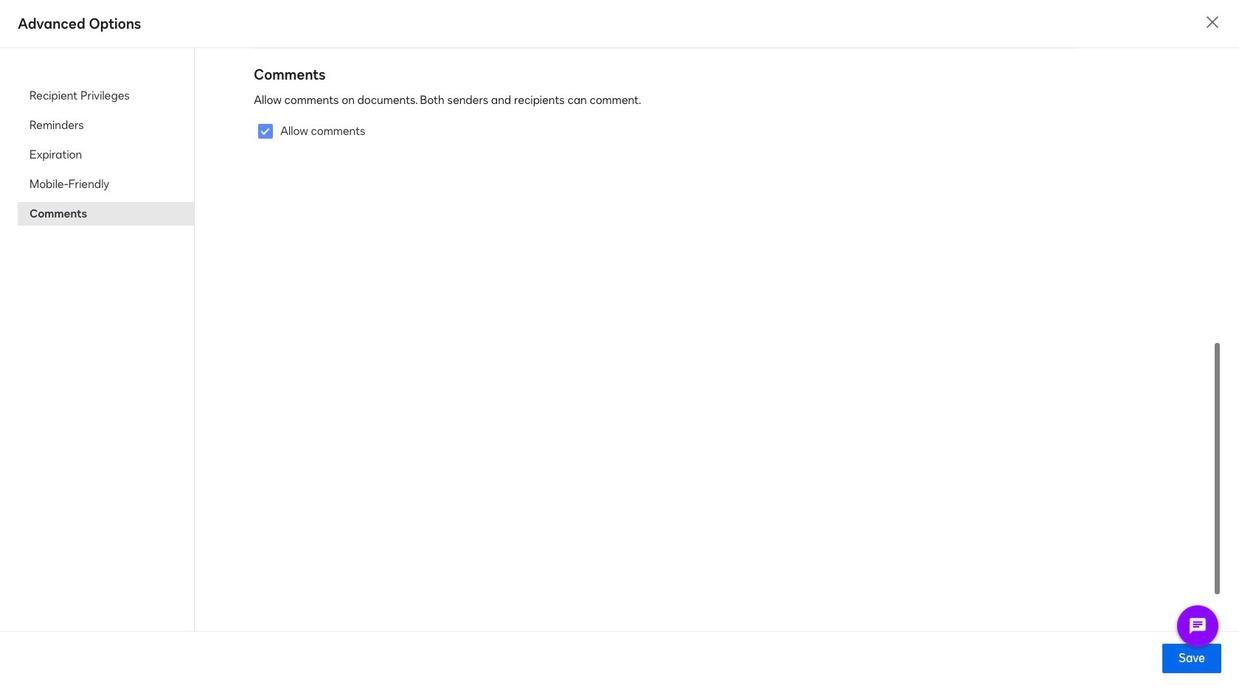 Task type: locate. For each thing, give the bounding box(es) containing it.
advanced options list list
[[18, 84, 194, 226]]



Task type: vqa. For each thing, say whether or not it's contained in the screenshot.
DocuSign eSignature image at the left top
no



